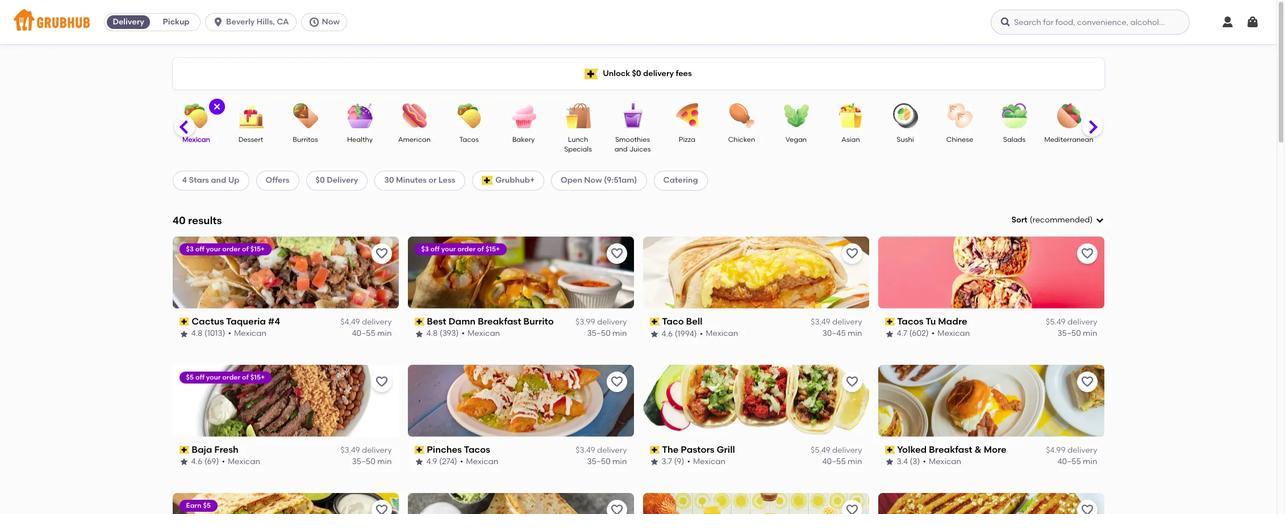 Task type: vqa. For each thing, say whether or not it's contained in the screenshot.


Task type: locate. For each thing, give the bounding box(es) containing it.
mexican down best damn breakfast burrito
[[468, 329, 500, 339]]

subscription pass image for the pastors grill
[[650, 447, 660, 455]]

cactus
[[192, 316, 224, 327]]

1 vertical spatial $5.49
[[811, 446, 831, 456]]

4.8 down cactus
[[191, 329, 203, 339]]

hills,
[[257, 17, 275, 27]]

min for best damn breakfast burrito
[[613, 329, 627, 339]]

2 horizontal spatial $3.49 delivery
[[811, 318, 863, 327]]

• down tacos tu madre
[[932, 329, 935, 339]]

mediterranean
[[1045, 136, 1094, 144]]

• mexican for bell
[[700, 329, 739, 339]]

and left up
[[211, 176, 226, 185]]

min
[[377, 329, 392, 339], [613, 329, 627, 339], [848, 329, 863, 339], [1083, 329, 1098, 339], [377, 458, 392, 467], [613, 458, 627, 467], [848, 458, 863, 467], [1083, 458, 1098, 467]]

mexican down the taqueria
[[234, 329, 267, 339]]

mexican down the fresh
[[228, 458, 260, 467]]

recommended
[[1033, 215, 1091, 225]]

1 vertical spatial $0
[[316, 176, 325, 185]]

off
[[195, 245, 205, 253], [431, 245, 440, 253], [195, 374, 205, 382]]

• down cactus taqueria #4
[[228, 329, 231, 339]]

1 vertical spatial 4.6
[[191, 458, 203, 467]]

0 horizontal spatial $5.49 delivery
[[811, 446, 863, 456]]

0 horizontal spatial grubhub plus flag logo image
[[482, 176, 493, 186]]

1 $3 from the left
[[186, 245, 194, 253]]

• right (69)
[[222, 458, 225, 467]]

• mexican down best damn breakfast burrito
[[462, 329, 500, 339]]

star icon image
[[179, 330, 188, 339], [415, 330, 424, 339], [650, 330, 659, 339], [885, 330, 894, 339], [179, 458, 188, 467], [415, 458, 424, 467], [650, 458, 659, 467], [885, 458, 894, 467]]

0 horizontal spatial 40–55
[[352, 329, 376, 339]]

4.8 for best damn breakfast burrito
[[427, 329, 438, 339]]

30–45
[[823, 329, 846, 339]]

$3 for cactus taqueria #4
[[186, 245, 194, 253]]

• down 'pinches tacos'
[[460, 458, 463, 467]]

4 stars and up
[[182, 176, 240, 185]]

• mexican down the pastors grill
[[687, 458, 726, 467]]

1 horizontal spatial $5.49 delivery
[[1046, 318, 1098, 327]]

1 horizontal spatial breakfast
[[929, 445, 973, 456]]

specials
[[564, 146, 592, 154]]

0 horizontal spatial 40–55 min
[[352, 329, 392, 339]]

off for cactus
[[195, 245, 205, 253]]

star icon image left 4.9
[[415, 458, 424, 467]]

$5
[[186, 374, 194, 382], [203, 502, 211, 510]]

healthy image
[[340, 103, 380, 128]]

now right the open
[[584, 176, 602, 185]]

4.8 (393)
[[427, 329, 459, 339]]

40–55 min for yolked breakfast & more
[[1058, 458, 1098, 467]]

0 horizontal spatial 4.6
[[191, 458, 203, 467]]

grubhub plus flag logo image
[[585, 68, 599, 79], [482, 176, 493, 186]]

california quesadilla company logo image
[[173, 494, 399, 515]]

2 horizontal spatial 40–55
[[1058, 458, 1082, 467]]

the
[[662, 445, 679, 456]]

0 vertical spatial 4.6
[[662, 329, 673, 339]]

• right (9)
[[687, 458, 691, 467]]

1 horizontal spatial $3.49
[[576, 446, 595, 456]]

your
[[206, 245, 221, 253], [442, 245, 456, 253], [206, 374, 221, 382]]

mexican image
[[176, 103, 216, 128]]

$15+ for breakfast
[[486, 245, 500, 253]]

and
[[615, 146, 628, 154], [211, 176, 226, 185]]

• mexican down madre
[[932, 329, 970, 339]]

chicken
[[729, 136, 756, 144]]

2 vertical spatial tacos
[[464, 445, 491, 456]]

• mexican down yolked breakfast & more
[[923, 458, 962, 467]]

0 horizontal spatial breakfast
[[478, 316, 521, 327]]

min for cactus taqueria #4
[[377, 329, 392, 339]]

35–50 for pinches tacos
[[587, 458, 611, 467]]

1 horizontal spatial now
[[584, 176, 602, 185]]

pizza
[[679, 136, 696, 144]]

and down smoothies
[[615, 146, 628, 154]]

1 horizontal spatial and
[[615, 146, 628, 154]]

• mexican for taqueria
[[228, 329, 267, 339]]

• mexican for tacos
[[460, 458, 499, 467]]

salads image
[[995, 103, 1035, 128]]

$3.49 for tacos
[[576, 446, 595, 456]]

35–50 min for baja fresh
[[352, 458, 392, 467]]

off for baja
[[195, 374, 205, 382]]

35–50
[[587, 329, 611, 339], [1058, 329, 1082, 339], [352, 458, 376, 467], [587, 458, 611, 467]]

$15+
[[250, 245, 265, 253], [486, 245, 500, 253], [250, 374, 265, 382]]

tacos tu madre
[[898, 316, 968, 327]]

star icon image for taco bell
[[650, 330, 659, 339]]

1 vertical spatial delivery
[[327, 176, 358, 185]]

mexican down the pastors grill
[[693, 458, 726, 467]]

yolked breakfast & more
[[898, 445, 1007, 456]]

mexican down madre
[[938, 329, 970, 339]]

subscription pass image left tu
[[885, 318, 895, 326]]

ca
[[277, 17, 289, 27]]

• down damn
[[462, 329, 465, 339]]

0 vertical spatial and
[[615, 146, 628, 154]]

taco bell
[[662, 316, 703, 327]]

pastors
[[681, 445, 715, 456]]

0 horizontal spatial $3 off your order of $15+
[[186, 245, 265, 253]]

2 horizontal spatial 40–55 min
[[1058, 458, 1098, 467]]

star icon image left 4.6 (69)
[[179, 458, 188, 467]]

star icon image for yolked breakfast & more
[[885, 458, 894, 467]]

1 vertical spatial breakfast
[[929, 445, 973, 456]]

subscription pass image left baja
[[179, 447, 189, 455]]

4.6 down taco
[[662, 329, 673, 339]]

40
[[173, 214, 186, 227]]

$3.99 delivery
[[576, 318, 627, 327]]

delivery for tacos tu madre
[[1068, 318, 1098, 327]]

tacos right "pinches"
[[464, 445, 491, 456]]

4.8 down best
[[427, 329, 438, 339]]

save this restaurant image for otro dia tacos logo at the bottom left of page
[[610, 504, 624, 515]]

grubhub plus flag logo image left unlock
[[585, 68, 599, 79]]

of
[[242, 245, 249, 253], [477, 245, 484, 253], [242, 374, 249, 382]]

svg image inside now button
[[308, 16, 320, 28]]

1 horizontal spatial delivery
[[327, 176, 358, 185]]

35–50 min for pinches tacos
[[587, 458, 627, 467]]

taco bell logo image
[[643, 237, 869, 309]]

mexican right (1994)
[[706, 329, 739, 339]]

subscription pass image
[[885, 318, 895, 326], [179, 447, 189, 455], [415, 447, 425, 455], [885, 447, 895, 455]]

0 horizontal spatial $3.49
[[341, 446, 360, 456]]

$5 down 4.8 (1013)
[[186, 374, 194, 382]]

star icon image left 4.8 (1013)
[[179, 330, 188, 339]]

• mexican
[[228, 329, 267, 339], [462, 329, 500, 339], [700, 329, 739, 339], [932, 329, 970, 339], [222, 458, 260, 467], [460, 458, 499, 467], [687, 458, 726, 467], [923, 458, 962, 467]]

1 vertical spatial tacos
[[898, 316, 924, 327]]

1 horizontal spatial $3.49 delivery
[[576, 446, 627, 456]]

tacos down tacos image
[[460, 136, 479, 144]]

delivery
[[113, 17, 144, 27], [327, 176, 358, 185]]

breakfast left &
[[929, 445, 973, 456]]

0 vertical spatial $5.49 delivery
[[1046, 318, 1098, 327]]

(3)
[[910, 458, 920, 467]]

1 horizontal spatial 40–55
[[823, 458, 846, 467]]

$5.49 delivery for the pastors grill
[[811, 446, 863, 456]]

star icon image left 3.4
[[885, 458, 894, 467]]

tacos up 4.7 (602)
[[898, 316, 924, 327]]

1 horizontal spatial 4.6
[[662, 329, 673, 339]]

tacos for tacos
[[460, 136, 479, 144]]

35–50 for tacos tu madre
[[1058, 329, 1082, 339]]

order
[[222, 245, 241, 253], [458, 245, 476, 253], [222, 374, 241, 382]]

pinches tacos logo image
[[408, 365, 634, 437]]

taqueria
[[226, 316, 266, 327]]

subscription pass image left 'yolked'
[[885, 447, 895, 455]]

open now (9:51am)
[[561, 176, 638, 185]]

otro dia tacos logo image
[[408, 494, 634, 515]]

star icon image left 4.7
[[885, 330, 894, 339]]

save this restaurant image for the pastors grill logo
[[845, 376, 859, 389]]

min for tacos tu madre
[[1083, 329, 1098, 339]]

subscription pass image left "pinches"
[[415, 447, 425, 455]]

svg image
[[1247, 15, 1260, 29], [308, 16, 320, 28], [212, 102, 221, 111]]

$3 off your order of $15+ for damn
[[421, 245, 500, 253]]

1 horizontal spatial $5.49
[[1046, 318, 1066, 327]]

pickup
[[163, 17, 190, 27]]

$5.49
[[1046, 318, 1066, 327], [811, 446, 831, 456]]

subscription pass image
[[179, 318, 189, 326], [415, 318, 425, 326], [650, 318, 660, 326], [650, 447, 660, 455]]

$5.49 for madre
[[1046, 318, 1066, 327]]

0 horizontal spatial svg image
[[212, 102, 221, 111]]

0 horizontal spatial now
[[322, 17, 340, 27]]

• for pastors
[[687, 458, 691, 467]]

yolked breakfast & more logo image
[[878, 365, 1105, 437]]

now right ca at left
[[322, 17, 340, 27]]

1 vertical spatial and
[[211, 176, 226, 185]]

1 horizontal spatial $3
[[421, 245, 429, 253]]

1 horizontal spatial $0
[[632, 69, 642, 78]]

beverly hills, ca button
[[205, 13, 301, 31]]

of for breakfast
[[477, 245, 484, 253]]

svg image
[[1221, 15, 1235, 29], [213, 16, 224, 28], [1000, 16, 1012, 28], [1096, 216, 1105, 225]]

0 horizontal spatial $5.49
[[811, 446, 831, 456]]

grubhub plus flag logo image left grubhub+
[[482, 176, 493, 186]]

$3.49 for bell
[[811, 318, 831, 327]]

$4.99 delivery
[[1047, 446, 1098, 456]]

40–55
[[352, 329, 376, 339], [823, 458, 846, 467], [1058, 458, 1082, 467]]

subscription pass image left best
[[415, 318, 425, 326]]

asian
[[842, 136, 860, 144]]

star icon image left 4.8 (393) at the left bottom of the page
[[415, 330, 424, 339]]

delivery for pinches tacos
[[597, 446, 627, 456]]

best
[[427, 316, 447, 327]]

0 vertical spatial $0
[[632, 69, 642, 78]]

• for fresh
[[222, 458, 225, 467]]

0 horizontal spatial 4.8
[[191, 329, 203, 339]]

4.6 down baja
[[191, 458, 203, 467]]

1 vertical spatial $5.49 delivery
[[811, 446, 863, 456]]

$3.49
[[811, 318, 831, 327], [341, 446, 360, 456], [576, 446, 595, 456]]

bakery image
[[504, 103, 544, 128]]

1 4.8 from the left
[[191, 329, 203, 339]]

35–50 min
[[587, 329, 627, 339], [1058, 329, 1098, 339], [352, 458, 392, 467], [587, 458, 627, 467]]

subscription pass image left cactus
[[179, 318, 189, 326]]

save this restaurant button
[[371, 244, 392, 264], [607, 244, 627, 264], [842, 244, 863, 264], [1077, 244, 1098, 264], [371, 372, 392, 393], [607, 372, 627, 393], [842, 372, 863, 393], [1077, 372, 1098, 393], [371, 501, 392, 515], [607, 501, 627, 515], [842, 501, 863, 515], [1077, 501, 1098, 515]]

1 horizontal spatial 40–55 min
[[823, 458, 863, 467]]

fees
[[676, 69, 692, 78]]

your for #4
[[206, 245, 221, 253]]

0 vertical spatial delivery
[[113, 17, 144, 27]]

• mexican down the fresh
[[222, 458, 260, 467]]

2 $3 from the left
[[421, 245, 429, 253]]

0 vertical spatial grubhub plus flag logo image
[[585, 68, 599, 79]]

4.8
[[191, 329, 203, 339], [427, 329, 438, 339]]

• mexican for pastors
[[687, 458, 726, 467]]

subscription pass image left taco
[[650, 318, 660, 326]]

subscription pass image for pinches tacos
[[415, 447, 425, 455]]

$0 right unlock
[[632, 69, 642, 78]]

results
[[188, 214, 222, 227]]

0 vertical spatial breakfast
[[478, 316, 521, 327]]

up
[[228, 176, 240, 185]]

1 $3 off your order of $15+ from the left
[[186, 245, 265, 253]]

mexican down yolked breakfast & more
[[929, 458, 962, 467]]

1 horizontal spatial svg image
[[308, 16, 320, 28]]

star icon image for the pastors grill
[[650, 458, 659, 467]]

(274)
[[439, 458, 457, 467]]

(393)
[[440, 329, 459, 339]]

star icon image left "4.6 (1994)"
[[650, 330, 659, 339]]

• down the bell at the right of page
[[700, 329, 703, 339]]

• right (3)
[[923, 458, 926, 467]]

2 4.8 from the left
[[427, 329, 438, 339]]

mexican for baja fresh
[[228, 458, 260, 467]]

1 horizontal spatial $3 off your order of $15+
[[421, 245, 500, 253]]

4.8 for cactus taqueria #4
[[191, 329, 203, 339]]

pinches tacos
[[427, 445, 491, 456]]

1 vertical spatial $5
[[203, 502, 211, 510]]

0 horizontal spatial delivery
[[113, 17, 144, 27]]

0 horizontal spatial $3
[[186, 245, 194, 253]]

burritos image
[[286, 103, 325, 128]]

dessert
[[239, 136, 263, 144]]

$3 off your order of $15+ for taqueria
[[186, 245, 265, 253]]

lunch
[[568, 136, 588, 144]]

2 $3 off your order of $15+ from the left
[[421, 245, 500, 253]]

• mexican down the bell at the right of page
[[700, 329, 739, 339]]

4.9 (274)
[[427, 458, 457, 467]]

1 horizontal spatial grubhub plus flag logo image
[[585, 68, 599, 79]]

$4.99
[[1047, 446, 1066, 456]]

$3.49 delivery
[[811, 318, 863, 327], [341, 446, 392, 456], [576, 446, 627, 456]]

min for taco bell
[[848, 329, 863, 339]]

breakfast right damn
[[478, 316, 521, 327]]

0 horizontal spatial $3.49 delivery
[[341, 446, 392, 456]]

$0 right offers
[[316, 176, 325, 185]]

the pastors grill
[[662, 445, 735, 456]]

save this restaurant image for tacos tu madre logo
[[1081, 247, 1094, 261]]

earn $5
[[186, 502, 211, 510]]

tacos for tacos tu madre
[[898, 316, 924, 327]]

4.6
[[662, 329, 673, 339], [191, 458, 203, 467]]

beverly
[[226, 17, 255, 27]]

star icon image left 3.7 at the right of the page
[[650, 458, 659, 467]]

save this restaurant image
[[1081, 247, 1094, 261], [375, 376, 389, 389], [1081, 376, 1094, 389], [375, 504, 389, 515], [610, 504, 624, 515], [1081, 504, 1094, 515]]

star icon image for baja fresh
[[179, 458, 188, 467]]

2 horizontal spatial $3.49
[[811, 318, 831, 327]]

• mexican down the taqueria
[[228, 329, 267, 339]]

1 vertical spatial grubhub plus flag logo image
[[482, 176, 493, 186]]

$5 right earn
[[203, 502, 211, 510]]

subscription pass image left the
[[650, 447, 660, 455]]

0 vertical spatial $5.49
[[1046, 318, 1066, 327]]

svg image inside beverly hills, ca button
[[213, 16, 224, 28]]

• mexican down 'pinches tacos'
[[460, 458, 499, 467]]

delivery down the healthy
[[327, 176, 358, 185]]

yolked
[[898, 445, 927, 456]]

0 vertical spatial $5
[[186, 374, 194, 382]]

save this restaurant image
[[375, 247, 389, 261], [610, 247, 624, 261], [845, 247, 859, 261], [610, 376, 624, 389], [845, 376, 859, 389], [845, 504, 859, 515]]

delivery left pickup
[[113, 17, 144, 27]]

0 vertical spatial tacos
[[460, 136, 479, 144]]

tacos
[[460, 136, 479, 144], [898, 316, 924, 327], [464, 445, 491, 456]]

lunch specials
[[564, 136, 592, 154]]

mexican down 'pinches tacos'
[[466, 458, 499, 467]]

star icon image for tacos tu madre
[[885, 330, 894, 339]]

0 vertical spatial now
[[322, 17, 340, 27]]

cactus taqueria #4 logo image
[[173, 237, 399, 309]]

now
[[322, 17, 340, 27], [584, 176, 602, 185]]

damn
[[449, 316, 476, 327]]

40–55 for cactus taqueria #4
[[352, 329, 376, 339]]

less
[[439, 176, 456, 185]]

mexican for tacos tu madre
[[938, 329, 970, 339]]

$5.49 delivery
[[1046, 318, 1098, 327], [811, 446, 863, 456]]

save this restaurant image for pinches tacos logo
[[610, 376, 624, 389]]

30
[[385, 176, 394, 185]]

none field containing sort
[[1012, 215, 1105, 226]]

None field
[[1012, 215, 1105, 226]]

pizza image
[[668, 103, 707, 128]]

1 horizontal spatial 4.8
[[427, 329, 438, 339]]



Task type: describe. For each thing, give the bounding box(es) containing it.
catering
[[664, 176, 698, 185]]

Search for food, convenience, alcohol... search field
[[991, 10, 1190, 35]]

delivery button
[[105, 13, 152, 31]]

now inside button
[[322, 17, 340, 27]]

baja fresh
[[192, 445, 239, 456]]

• mexican for fresh
[[222, 458, 260, 467]]

1 vertical spatial now
[[584, 176, 602, 185]]

sort ( recommended )
[[1012, 215, 1093, 225]]

taco
[[662, 316, 684, 327]]

tacos tu madre logo image
[[878, 237, 1105, 309]]

$3.49 for fresh
[[341, 446, 360, 456]]

burrito
[[524, 316, 554, 327]]

$5.49 for grill
[[811, 446, 831, 456]]

chinese image
[[940, 103, 980, 128]]

sushi image
[[886, 103, 926, 128]]

svg image inside field
[[1096, 216, 1105, 225]]

mexican for the pastors grill
[[693, 458, 726, 467]]

$3.49 delivery for taco bell
[[811, 318, 863, 327]]

salads
[[1004, 136, 1026, 144]]

grubhub plus flag logo image for grubhub+
[[482, 176, 493, 186]]

• for breakfast
[[923, 458, 926, 467]]

juices
[[630, 146, 651, 154]]

min for baja fresh
[[377, 458, 392, 467]]

off for best
[[431, 245, 440, 253]]

unlock $0 delivery fees
[[603, 69, 692, 78]]

35–50 for baja fresh
[[352, 458, 376, 467]]

$3.99
[[576, 318, 595, 327]]

)
[[1091, 215, 1093, 225]]

chinese
[[947, 136, 974, 144]]

4.6 (69)
[[191, 458, 219, 467]]

3.4
[[897, 458, 908, 467]]

bell
[[686, 316, 703, 327]]

pinches
[[427, 445, 462, 456]]

(9:51am)
[[604, 176, 638, 185]]

(9)
[[674, 458, 685, 467]]

grubhub+
[[496, 176, 535, 185]]

order for #4
[[222, 245, 241, 253]]

0 horizontal spatial $5
[[186, 374, 194, 382]]

subscription pass image for best damn breakfast burrito
[[415, 318, 425, 326]]

smoothies and juices image
[[613, 103, 653, 128]]

mexican for cactus taqueria #4
[[234, 329, 267, 339]]

delivery for the pastors grill
[[833, 446, 863, 456]]

delivery inside button
[[113, 17, 144, 27]]

35–50 for best damn breakfast burrito
[[587, 329, 611, 339]]

pico cafe logo image
[[878, 494, 1105, 515]]

tacos image
[[449, 103, 489, 128]]

subscription pass image for taco bell
[[650, 318, 660, 326]]

delivery for baja fresh
[[362, 446, 392, 456]]

1 horizontal spatial $5
[[203, 502, 211, 510]]

save this restaurant image for taco bell logo
[[845, 247, 859, 261]]

mexican down mexican image
[[182, 136, 210, 144]]

unlock
[[603, 69, 630, 78]]

$3 for best damn breakfast burrito
[[421, 245, 429, 253]]

best damn breakfast burrito logo image
[[408, 237, 634, 309]]

3.4 (3)
[[897, 458, 920, 467]]

30–45 min
[[823, 329, 863, 339]]

&
[[975, 445, 982, 456]]

american
[[398, 136, 431, 144]]

min for yolked breakfast & more
[[1083, 458, 1098, 467]]

fresh
[[214, 445, 239, 456]]

• mexican for damn
[[462, 329, 500, 339]]

vegan
[[786, 136, 807, 144]]

(69)
[[204, 458, 219, 467]]

mediterranean image
[[1050, 103, 1089, 128]]

burritos
[[293, 136, 318, 144]]

and inside the smoothies and juices
[[615, 146, 628, 154]]

sort
[[1012, 215, 1028, 225]]

$4.49
[[341, 318, 360, 327]]

now button
[[301, 13, 352, 31]]

• for tacos
[[460, 458, 463, 467]]

subscription pass image for cactus taqueria #4
[[179, 318, 189, 326]]

35–50 min for tacos tu madre
[[1058, 329, 1098, 339]]

lunch specials image
[[558, 103, 598, 128]]

3.7 (9)
[[662, 458, 685, 467]]

4
[[182, 176, 187, 185]]

$4.49 delivery
[[341, 318, 392, 327]]

• for taqueria
[[228, 329, 231, 339]]

main navigation navigation
[[0, 0, 1277, 44]]

mexican for yolked breakfast & more
[[929, 458, 962, 467]]

• mexican for breakfast
[[923, 458, 962, 467]]

4.8 (1013)
[[191, 329, 225, 339]]

baja
[[192, 445, 212, 456]]

or
[[429, 176, 437, 185]]

offers
[[266, 176, 290, 185]]

madre
[[939, 316, 968, 327]]

the pastors grill logo image
[[643, 365, 869, 437]]

4.6 for taco bell
[[662, 329, 673, 339]]

min for the pastors grill
[[848, 458, 863, 467]]

$0 delivery
[[316, 176, 358, 185]]

save this restaurant image for yolked breakfast & more logo
[[1081, 376, 1094, 389]]

0 horizontal spatial and
[[211, 176, 226, 185]]

40 results
[[173, 214, 222, 227]]

smoothies
[[616, 136, 650, 144]]

save this restaurant image for sunny & fine's breakfast burritos logo
[[845, 504, 859, 515]]

beverly hills, ca
[[226, 17, 289, 27]]

star icon image for cactus taqueria #4
[[179, 330, 188, 339]]

$15+ for #4
[[250, 245, 265, 253]]

(1994)
[[675, 329, 697, 339]]

#4
[[268, 316, 280, 327]]

40–55 min for the pastors grill
[[823, 458, 863, 467]]

$3.49 delivery for pinches tacos
[[576, 446, 627, 456]]

$5 off your order of $15+
[[186, 374, 265, 382]]

• mexican for tu
[[932, 329, 970, 339]]

star icon image for best damn breakfast burrito
[[415, 330, 424, 339]]

0 horizontal spatial $0
[[316, 176, 325, 185]]

stars
[[189, 176, 209, 185]]

more
[[984, 445, 1007, 456]]

sushi
[[897, 136, 914, 144]]

delivery for taco bell
[[833, 318, 863, 327]]

(1013)
[[204, 329, 225, 339]]

2 horizontal spatial svg image
[[1247, 15, 1260, 29]]

4.6 for baja fresh
[[191, 458, 203, 467]]

40–55 for yolked breakfast & more
[[1058, 458, 1082, 467]]

4.7
[[897, 329, 908, 339]]

chicken image
[[722, 103, 762, 128]]

• for damn
[[462, 329, 465, 339]]

subscription pass image for yolked breakfast & more
[[885, 447, 895, 455]]

4.9
[[427, 458, 437, 467]]

$3.49 delivery for baja fresh
[[341, 446, 392, 456]]

earn
[[186, 502, 202, 510]]

3.7
[[662, 458, 672, 467]]

minutes
[[396, 176, 427, 185]]

asian image
[[831, 103, 871, 128]]

american image
[[395, 103, 435, 128]]

40–55 min for cactus taqueria #4
[[352, 329, 392, 339]]

dessert image
[[231, 103, 271, 128]]

order for breakfast
[[458, 245, 476, 253]]

star icon image for pinches tacos
[[415, 458, 424, 467]]

grill
[[717, 445, 735, 456]]

subscription pass image for baja fresh
[[179, 447, 189, 455]]

35–50 min for best damn breakfast burrito
[[587, 329, 627, 339]]

baja fresh logo image
[[173, 365, 399, 437]]

mexican for taco bell
[[706, 329, 739, 339]]

(
[[1030, 215, 1033, 225]]

bakery
[[513, 136, 535, 144]]

save this restaurant image for pico cafe logo
[[1081, 504, 1094, 515]]

best damn breakfast burrito
[[427, 316, 554, 327]]

• for tu
[[932, 329, 935, 339]]

vegan image
[[777, 103, 817, 128]]

subscription pass image for tacos tu madre
[[885, 318, 895, 326]]

cactus taqueria #4
[[192, 316, 280, 327]]

sunny & fine's breakfast burritos logo image
[[643, 494, 869, 515]]

smoothies and juices
[[615, 136, 651, 154]]

30 minutes or less
[[385, 176, 456, 185]]

40–55 for the pastors grill
[[823, 458, 846, 467]]

your for breakfast
[[442, 245, 456, 253]]

(602)
[[910, 329, 929, 339]]

min for pinches tacos
[[613, 458, 627, 467]]

healthy
[[347, 136, 373, 144]]

• for bell
[[700, 329, 703, 339]]

pickup button
[[152, 13, 200, 31]]

of for #4
[[242, 245, 249, 253]]

4.6 (1994)
[[662, 329, 697, 339]]

mexican for pinches tacos
[[466, 458, 499, 467]]

delivery for best damn breakfast burrito
[[597, 318, 627, 327]]

delivery for yolked breakfast & more
[[1068, 446, 1098, 456]]

mexican for best damn breakfast burrito
[[468, 329, 500, 339]]



